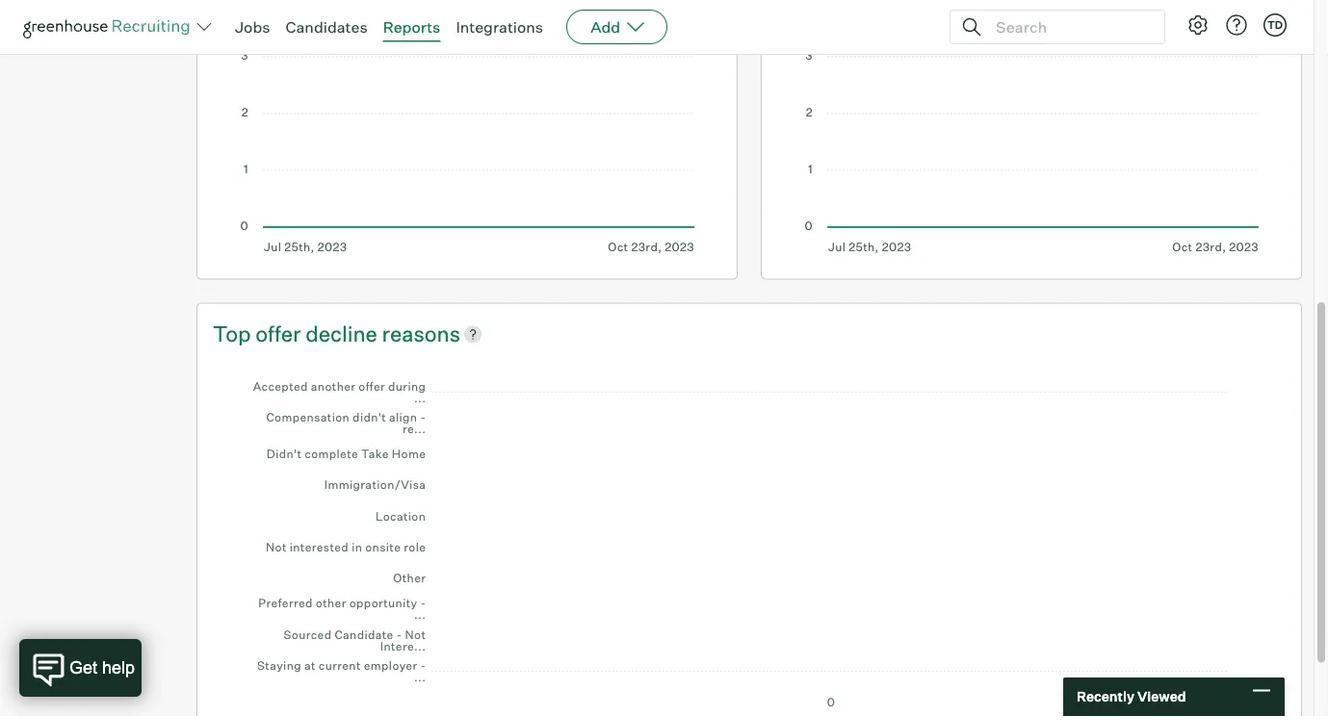 Task type: locate. For each thing, give the bounding box(es) containing it.
reasons link
[[382, 319, 460, 349]]

td
[[1267, 18, 1283, 31]]

candidates
[[286, 17, 368, 37]]

reasons
[[382, 321, 460, 347]]

reports link
[[383, 17, 441, 37]]

xychart image
[[240, 0, 694, 254], [804, 0, 1259, 254], [240, 367, 1259, 710]]

top link
[[213, 319, 256, 349]]

recently
[[1077, 689, 1135, 706]]

integrations link
[[456, 17, 543, 37]]

Search text field
[[991, 13, 1147, 41]]

top
[[213, 321, 251, 347]]

viewed
[[1137, 689, 1186, 706]]



Task type: describe. For each thing, give the bounding box(es) containing it.
offer link
[[256, 319, 306, 349]]

decline link
[[306, 319, 382, 349]]

configure image
[[1187, 13, 1210, 37]]

recently viewed
[[1077, 689, 1186, 706]]

jobs link
[[235, 17, 270, 37]]

td button
[[1264, 13, 1287, 37]]

candidates link
[[286, 17, 368, 37]]

integrations
[[456, 17, 543, 37]]

greenhouse recruiting image
[[23, 15, 196, 39]]

add
[[591, 17, 620, 37]]

add button
[[566, 10, 668, 44]]

reports
[[383, 17, 441, 37]]

top offer decline
[[213, 321, 382, 347]]

offer
[[256, 321, 301, 347]]

td button
[[1260, 10, 1291, 40]]

jobs
[[235, 17, 270, 37]]

decline
[[306, 321, 377, 347]]



Task type: vqa. For each thing, say whether or not it's contained in the screenshot.
29
no



